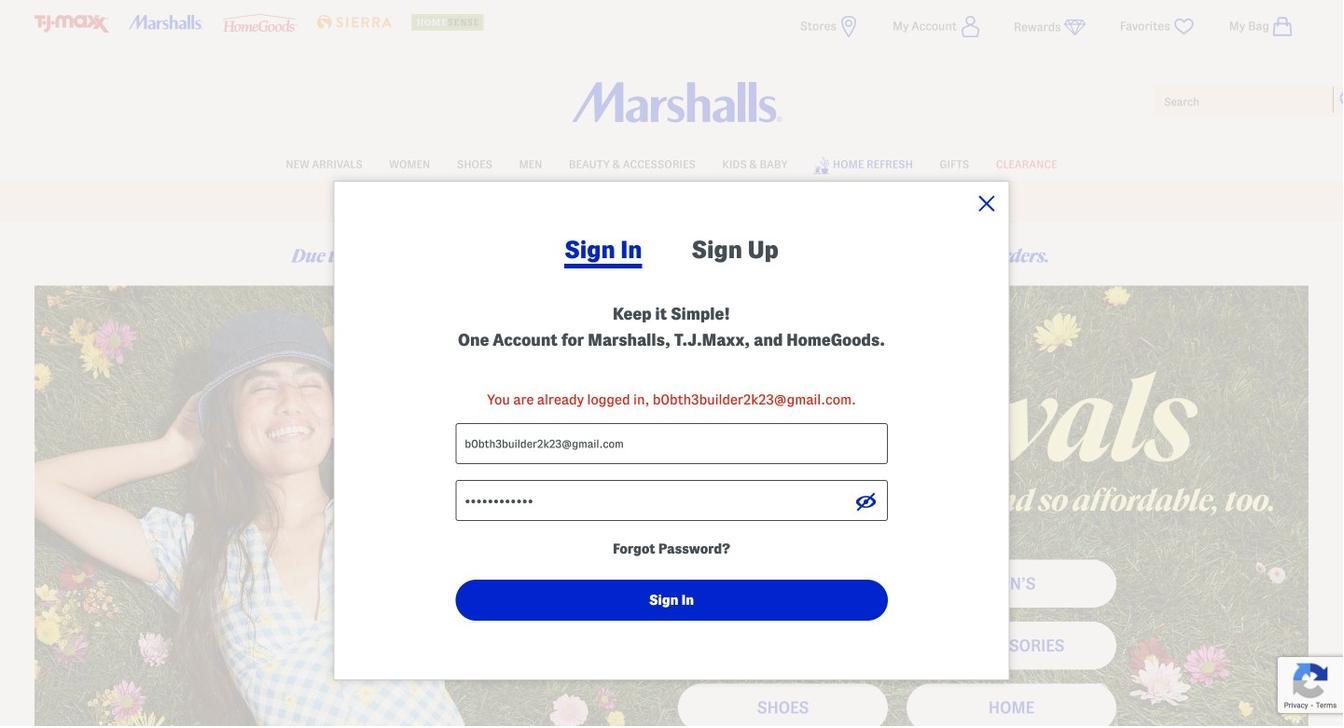 Task type: describe. For each thing, give the bounding box(es) containing it.
site search search field
[[1151, 82, 1343, 119]]

my account dialog
[[334, 181, 1343, 717]]

close dialog element
[[979, 196, 995, 212]]

new arrivals. our latest drop is better than ever ã¢ââ and so affordable, too. image
[[35, 286, 1309, 727]]

homegoods.com image
[[223, 14, 298, 32]]



Task type: vqa. For each thing, say whether or not it's contained in the screenshot.
MAIN CONTENT
yes



Task type: locate. For each thing, give the bounding box(es) containing it.
Password password field
[[456, 480, 888, 522]]

sierra.com image
[[317, 15, 392, 29]]

menu bar
[[35, 147, 1309, 181]]

homesense.com image
[[411, 14, 486, 31]]

marshalls.com image
[[129, 15, 203, 29]]

Search text field
[[1151, 82, 1343, 119]]

email address email field
[[456, 424, 888, 465]]

tjmaxx.com image
[[35, 15, 109, 33]]

marquee
[[0, 186, 1343, 223]]

main content
[[35, 226, 1309, 727]]

None submit
[[1340, 90, 1343, 108], [456, 580, 888, 621], [1340, 90, 1343, 108], [456, 580, 888, 621]]

banner
[[0, 0, 1343, 223]]



